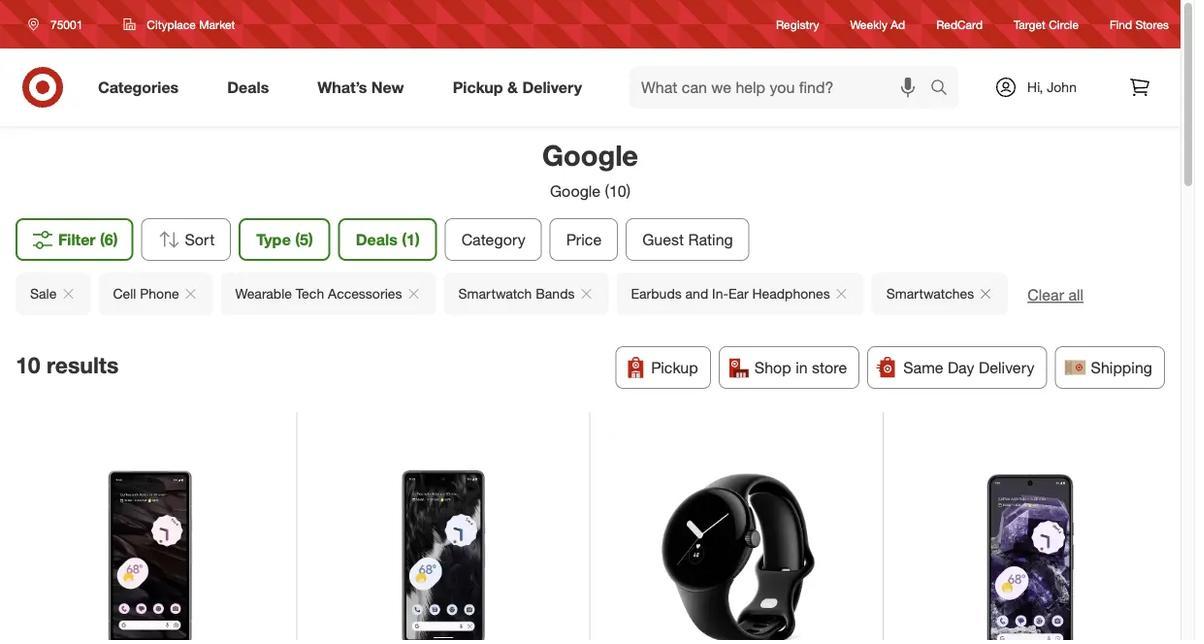 Task type: describe. For each thing, give the bounding box(es) containing it.
wearable
[[235, 285, 292, 302]]

tech
[[296, 285, 324, 302]]

rating
[[689, 230, 733, 249]]

target circle
[[1014, 17, 1079, 31]]

what's new
[[318, 78, 404, 97]]

guest
[[643, 230, 684, 249]]

sort
[[185, 230, 215, 249]]

sort button
[[141, 218, 231, 261]]

(6)
[[100, 230, 118, 249]]

bands
[[536, 285, 575, 302]]

filter (6) button
[[16, 218, 133, 261]]

search button
[[922, 66, 969, 113]]

price button
[[550, 218, 618, 261]]

cell phone
[[113, 285, 179, 302]]

filter (6)
[[58, 230, 118, 249]]

target circle link
[[1014, 16, 1079, 33]]

clear all
[[1028, 286, 1084, 305]]

smartwatches button
[[872, 273, 1009, 315]]

clear
[[1028, 286, 1065, 305]]

wearable tech accessories
[[235, 285, 402, 302]]

0 vertical spatial google
[[542, 138, 639, 172]]

redcard
[[937, 17, 983, 31]]

shop in store button
[[719, 346, 860, 389]]

stores
[[1136, 17, 1169, 31]]

deals for deals (1)
[[356, 230, 398, 249]]

type
[[256, 230, 291, 249]]

weekly
[[851, 17, 888, 31]]

category
[[462, 230, 526, 249]]

cityplace market button
[[111, 7, 248, 42]]

earbuds
[[631, 285, 682, 302]]

weekly ad link
[[851, 16, 906, 33]]

accessories
[[328, 285, 402, 302]]

registry
[[776, 17, 820, 31]]

in
[[796, 358, 808, 377]]

hi,
[[1028, 79, 1044, 96]]

what's new link
[[301, 66, 429, 109]]

filter
[[58, 230, 96, 249]]

shipping
[[1091, 358, 1153, 377]]

deals (1)
[[356, 230, 420, 249]]

clear all button
[[1028, 284, 1084, 306]]

75001 button
[[16, 7, 103, 42]]

smartwatch bands button
[[444, 273, 609, 315]]

shipping button
[[1055, 346, 1166, 389]]

delivery for pickup & delivery
[[523, 78, 582, 97]]

(1)
[[402, 230, 420, 249]]

redcard link
[[937, 16, 983, 33]]

john
[[1047, 79, 1077, 96]]

google inside google google (10)
[[550, 182, 601, 201]]

and
[[686, 285, 709, 302]]

pickup for pickup
[[652, 358, 699, 377]]

earbuds and in-ear headphones button
[[617, 273, 864, 315]]

pickup for pickup & delivery
[[453, 78, 503, 97]]

10 results
[[16, 352, 119, 379]]

(10)
[[605, 182, 631, 201]]

same day delivery
[[904, 358, 1035, 377]]

pickup & delivery link
[[436, 66, 607, 109]]

ear
[[729, 285, 749, 302]]

results
[[47, 352, 119, 379]]

wearable tech accessories button
[[221, 273, 436, 315]]

cell
[[113, 285, 136, 302]]

same
[[904, 358, 944, 377]]

find
[[1110, 17, 1133, 31]]

smartwatch
[[459, 285, 532, 302]]



Task type: locate. For each thing, give the bounding box(es) containing it.
1 vertical spatial google
[[550, 182, 601, 201]]

1 vertical spatial pickup
[[652, 358, 699, 377]]

sale
[[30, 285, 57, 302]]

target
[[1014, 17, 1046, 31]]

1 vertical spatial delivery
[[979, 358, 1035, 377]]

sale button
[[16, 273, 91, 315]]

0 horizontal spatial deals
[[227, 78, 269, 97]]

ad
[[891, 17, 906, 31]]

hi, john
[[1028, 79, 1077, 96]]

delivery for same day delivery
[[979, 358, 1035, 377]]

market
[[199, 17, 235, 32]]

find stores link
[[1110, 16, 1169, 33]]

headphones
[[753, 285, 830, 302]]

google google (10)
[[542, 138, 639, 201]]

1 vertical spatial deals
[[356, 230, 398, 249]]

0 vertical spatial deals
[[227, 78, 269, 97]]

google up (10)
[[542, 138, 639, 172]]

deals
[[227, 78, 269, 97], [356, 230, 398, 249]]

all
[[1069, 286, 1084, 305]]

same day delivery button
[[868, 346, 1048, 389]]

0 horizontal spatial delivery
[[523, 78, 582, 97]]

What can we help you find? suggestions appear below search field
[[630, 66, 936, 109]]

shop
[[755, 358, 792, 377]]

deals for deals
[[227, 78, 269, 97]]

google pixel watch wifi image
[[609, 431, 864, 641], [609, 431, 864, 641]]

0 vertical spatial pickup
[[453, 78, 503, 97]]

pickup left '&'
[[453, 78, 503, 97]]

cell phone button
[[98, 273, 213, 315]]

&
[[508, 78, 518, 97]]

1 horizontal spatial delivery
[[979, 358, 1035, 377]]

what's
[[318, 78, 367, 97]]

shop in store
[[755, 358, 847, 377]]

10
[[16, 352, 40, 379]]

price
[[566, 230, 602, 249]]

categories
[[98, 78, 179, 97]]

(5)
[[295, 230, 313, 249]]

google pixel 7 5g unlocked (128gb) smartphone image
[[316, 431, 571, 641], [316, 431, 571, 641]]

cityplace market
[[147, 17, 235, 32]]

google pixel 8 5g unlocked (128gb) smartphone image
[[903, 431, 1158, 641], [903, 431, 1158, 641]]

earbuds and in-ear headphones
[[631, 285, 830, 302]]

find stores
[[1110, 17, 1169, 31]]

store
[[812, 358, 847, 377]]

phone
[[140, 285, 179, 302]]

deals down market on the left of the page
[[227, 78, 269, 97]]

delivery right '&'
[[523, 78, 582, 97]]

deals left the (1)
[[356, 230, 398, 249]]

categories link
[[82, 66, 203, 109]]

in-
[[712, 285, 729, 302]]

pickup down earbuds
[[652, 358, 699, 377]]

1 horizontal spatial pickup
[[652, 358, 699, 377]]

cityplace
[[147, 17, 196, 32]]

new
[[372, 78, 404, 97]]

type (5)
[[256, 230, 313, 249]]

day
[[948, 358, 975, 377]]

deals link
[[211, 66, 293, 109]]

category button
[[445, 218, 542, 261]]

google left (10)
[[550, 182, 601, 201]]

pickup
[[453, 78, 503, 97], [652, 358, 699, 377]]

guest rating button
[[626, 218, 750, 261]]

pickup & delivery
[[453, 78, 582, 97]]

weekly ad
[[851, 17, 906, 31]]

search
[[922, 80, 969, 99]]

pickup inside pickup button
[[652, 358, 699, 377]]

pickup button
[[616, 346, 711, 389]]

pickup inside pickup & delivery link
[[453, 78, 503, 97]]

0 vertical spatial delivery
[[523, 78, 582, 97]]

delivery
[[523, 78, 582, 97], [979, 358, 1035, 377]]

1 horizontal spatial deals
[[356, 230, 398, 249]]

guest rating
[[643, 230, 733, 249]]

circle
[[1049, 17, 1079, 31]]

smartwatches
[[887, 285, 975, 302]]

0 horizontal spatial pickup
[[453, 78, 503, 97]]

smartwatch bands
[[459, 285, 575, 302]]

75001
[[50, 17, 83, 32]]

registry link
[[776, 16, 820, 33]]

delivery inside button
[[979, 358, 1035, 377]]

google pixel 7a 5g unlocked (128gb) smartphone image
[[23, 431, 277, 641], [23, 431, 277, 641]]

delivery right day
[[979, 358, 1035, 377]]



Task type: vqa. For each thing, say whether or not it's contained in the screenshot.
bottommost quality
no



